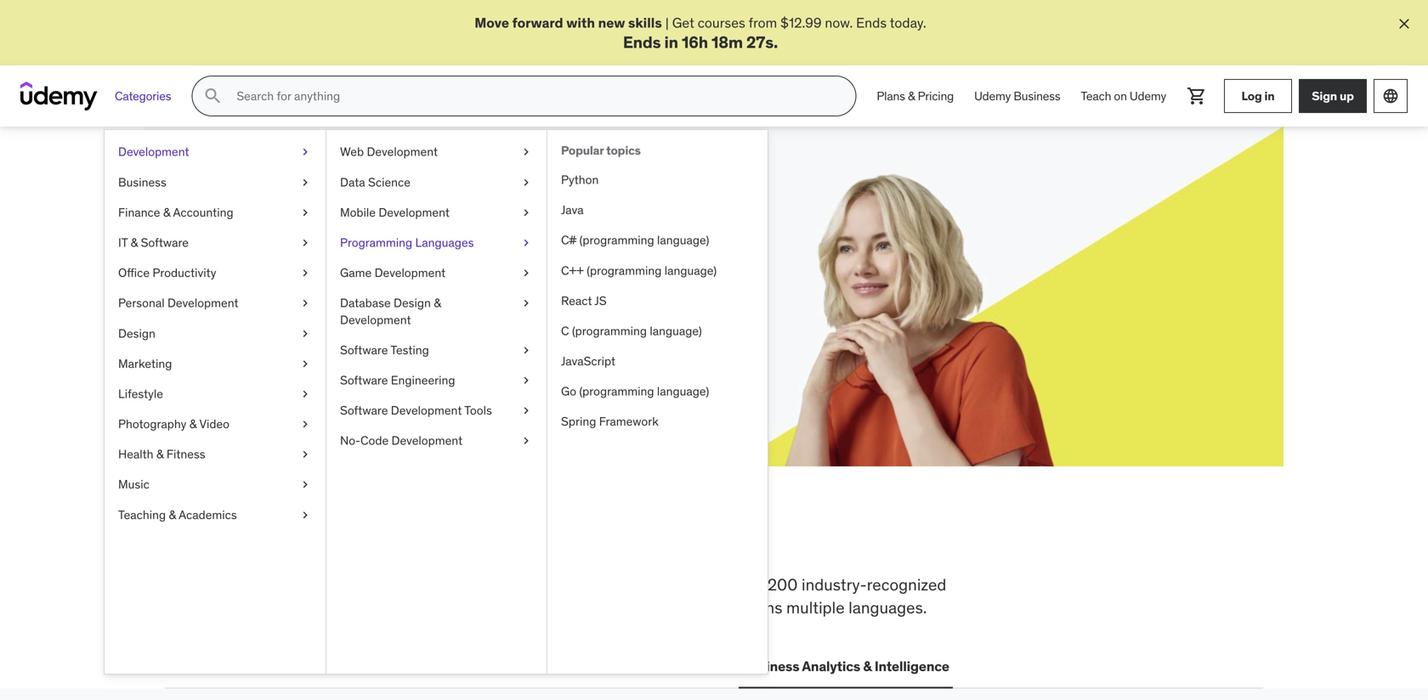Task type: vqa. For each thing, say whether or not it's contained in the screenshot.
the Analysis
no



Task type: locate. For each thing, give the bounding box(es) containing it.
from
[[749, 14, 777, 31]]

data science link
[[327, 167, 547, 198]]

your
[[352, 201, 414, 236], [275, 243, 301, 260]]

it for it certifications
[[305, 658, 317, 675]]

science inside button
[[550, 658, 600, 675]]

1 vertical spatial it
[[305, 658, 317, 675]]

xsmall image for finance & accounting
[[298, 204, 312, 221]]

software inside software engineering link
[[340, 373, 388, 388]]

today. inside move forward with new skills | get courses from $12.99 now. ends today. ends in 16h 18m 27s .
[[890, 14, 927, 31]]

1 vertical spatial web
[[168, 658, 197, 675]]

it up office
[[118, 235, 128, 250]]

1 vertical spatial today.
[[336, 262, 373, 279]]

fitness
[[167, 447, 205, 462]]

design inside database design & development
[[394, 296, 431, 311]]

framework
[[599, 414, 659, 430]]

software inside software development tools link
[[340, 403, 388, 418]]

c (programming language)
[[561, 324, 702, 339]]

xsmall image inside finance & accounting link
[[298, 204, 312, 221]]

xsmall image inside game development link
[[520, 265, 533, 282]]

language) down the react js link
[[650, 324, 702, 339]]

in up the 'including'
[[535, 519, 568, 563]]

today. down the potential
[[336, 262, 373, 279]]

1 horizontal spatial business
[[742, 658, 800, 675]]

for up the potential
[[307, 201, 347, 236]]

plans & pricing link
[[867, 76, 964, 117]]

software up code
[[340, 403, 388, 418]]

1 vertical spatial your
[[275, 243, 301, 260]]

& inside database design & development
[[434, 296, 441, 311]]

1 vertical spatial business
[[118, 175, 166, 190]]

udemy right on
[[1130, 88, 1167, 104]]

1 as from the left
[[465, 243, 479, 260]]

data inside button
[[517, 658, 547, 675]]

it left certifications
[[305, 658, 317, 675]]

in inside move forward with new skills | get courses from $12.99 now. ends today. ends in 16h 18m 27s .
[[664, 32, 678, 52]]

lifestyle
[[118, 386, 163, 402]]

ends
[[303, 262, 333, 279]]

2 horizontal spatial for
[[709, 575, 729, 595]]

software development tools link
[[327, 396, 547, 426]]

teaching & academics
[[118, 507, 237, 523]]

(programming down c# (programming language)
[[587, 263, 662, 278]]

spans
[[740, 598, 783, 618]]

with left a
[[362, 243, 387, 260]]

& right finance
[[163, 205, 170, 220]]

data science up mobile
[[340, 175, 411, 190]]

business link
[[105, 167, 326, 198]]

design down game development
[[394, 296, 431, 311]]

the
[[221, 519, 275, 563]]

udemy
[[975, 88, 1011, 104], [1130, 88, 1167, 104]]

xsmall image for health & fitness
[[298, 447, 312, 463]]

it inside button
[[305, 658, 317, 675]]

0 horizontal spatial for
[[307, 201, 347, 236]]

for up and
[[709, 575, 729, 595]]

xsmall image for mobile development
[[520, 204, 533, 221]]

programming
[[340, 235, 413, 250]]

data science for data science button at bottom left
[[517, 658, 600, 675]]

business left teach
[[1014, 88, 1061, 104]]

language) inside go (programming language) link
[[657, 384, 709, 399]]

business up finance
[[118, 175, 166, 190]]

0 vertical spatial data
[[340, 175, 365, 190]]

software for software engineering
[[340, 373, 388, 388]]

0 vertical spatial business
[[1014, 88, 1061, 104]]

1 horizontal spatial udemy
[[1130, 88, 1167, 104]]

business down spans
[[742, 658, 800, 675]]

& right health at the left
[[156, 447, 164, 462]]

get
[[672, 14, 695, 31]]

spring framework link
[[548, 407, 768, 437]]

ends down the new
[[623, 32, 661, 52]]

1 vertical spatial data science
[[517, 658, 600, 675]]

2 vertical spatial for
[[709, 575, 729, 595]]

xsmall image for programming languages
[[520, 235, 533, 251]]

today. right the now.
[[890, 14, 927, 31]]

0 vertical spatial design
[[394, 296, 431, 311]]

as left little
[[465, 243, 479, 260]]

move
[[475, 14, 509, 31]]

language) inside the c++ (programming language) 'link'
[[665, 263, 717, 278]]

(programming up spring framework
[[579, 384, 654, 399]]

log
[[1242, 88, 1262, 104]]

it
[[118, 235, 128, 250], [305, 658, 317, 675]]

in down '|'
[[664, 32, 678, 52]]

content
[[650, 575, 705, 595]]

xsmall image inside "office productivity" link
[[298, 265, 312, 282]]

software inside it & software link
[[141, 235, 189, 250]]

web for web development "link"
[[340, 144, 364, 160]]

software down software testing
[[340, 373, 388, 388]]

rounded
[[455, 598, 515, 618]]

business inside button
[[742, 658, 800, 675]]

(programming down js
[[572, 324, 647, 339]]

for for your
[[446, 243, 462, 260]]

udemy right pricing
[[975, 88, 1011, 104]]

c++ (programming language) link
[[548, 256, 768, 286]]

software for software testing
[[340, 343, 388, 358]]

skills
[[226, 201, 302, 236]]

(programming inside c (programming language) link
[[572, 324, 647, 339]]

1 horizontal spatial with
[[566, 14, 595, 31]]

|
[[666, 14, 669, 31]]

science for the data science link
[[368, 175, 411, 190]]

1 horizontal spatial web development
[[340, 144, 438, 160]]

xsmall image inside programming languages link
[[520, 235, 533, 251]]

development down the certifications,
[[200, 658, 285, 675]]

(programming inside go (programming language) link
[[579, 384, 654, 399]]

xsmall image inside "mobile development" link
[[520, 204, 533, 221]]

xsmall image inside 'music' link
[[298, 477, 312, 493]]

& left video
[[189, 417, 197, 432]]

1 horizontal spatial as
[[513, 243, 527, 260]]

xsmall image for music
[[298, 477, 312, 493]]

0 horizontal spatial ends
[[623, 32, 661, 52]]

it & software link
[[105, 228, 326, 258]]

xsmall image inside design link
[[298, 325, 312, 342]]

software engineering
[[340, 373, 455, 388]]

0 horizontal spatial with
[[362, 243, 387, 260]]

1 horizontal spatial in
[[664, 32, 678, 52]]

health & fitness link
[[105, 440, 326, 470]]

0 horizontal spatial as
[[465, 243, 479, 260]]

web inside "link"
[[340, 144, 364, 160]]

data science inside data science button
[[517, 658, 600, 675]]

xsmall image inside health & fitness link
[[298, 447, 312, 463]]

& inside 'link'
[[169, 507, 176, 523]]

science down professional on the bottom
[[550, 658, 600, 675]]

it for it & software
[[118, 235, 128, 250]]

as
[[465, 243, 479, 260], [513, 243, 527, 260]]

0 vertical spatial it
[[118, 235, 128, 250]]

data up mobile
[[340, 175, 365, 190]]

0 horizontal spatial web
[[168, 658, 197, 675]]

web development inside web development button
[[168, 658, 285, 675]]

1 vertical spatial for
[[446, 243, 462, 260]]

language) for c# (programming language)
[[657, 233, 710, 248]]

web down the certifications,
[[168, 658, 197, 675]]

(programming inside the c++ (programming language) 'link'
[[587, 263, 662, 278]]

development down the categories dropdown button
[[118, 144, 189, 160]]

0 vertical spatial science
[[368, 175, 411, 190]]

business
[[1014, 88, 1061, 104], [118, 175, 166, 190], [742, 658, 800, 675]]

sale
[[274, 262, 300, 279]]

0 horizontal spatial data
[[340, 175, 365, 190]]

development link
[[105, 137, 326, 167]]

web development down the certifications,
[[168, 658, 285, 675]]

1 horizontal spatial data science
[[517, 658, 600, 675]]

xsmall image
[[298, 174, 312, 191], [520, 174, 533, 191], [520, 235, 533, 251], [298, 325, 312, 342], [298, 356, 312, 372], [298, 386, 312, 403], [520, 433, 533, 450], [298, 477, 312, 493], [298, 507, 312, 524]]

development down course
[[375, 265, 446, 281]]

popular
[[561, 143, 604, 158]]

software development tools
[[340, 403, 492, 418]]

xsmall image inside personal development link
[[298, 295, 312, 312]]

react
[[561, 293, 592, 309]]

1 horizontal spatial your
[[352, 201, 414, 236]]

xsmall image inside "business" link
[[298, 174, 312, 191]]

development for personal development link
[[167, 296, 239, 311]]

place
[[642, 519, 731, 563]]

skills inside covering critical workplace skills to technical topics, including prep content for over 200 industry-recognized certifications, our catalog supports well-rounded professional development and spans multiple languages.
[[364, 575, 400, 595]]

web development up the data science link
[[340, 144, 438, 160]]

Search for anything text field
[[233, 82, 835, 111]]

xsmall image inside the "software testing" link
[[520, 342, 533, 359]]

to
[[404, 575, 418, 595]]

as right little
[[513, 243, 527, 260]]

choose a language image
[[1383, 88, 1400, 105]]

language) down c# (programming language) link
[[665, 263, 717, 278]]

for right course
[[446, 243, 462, 260]]

0 horizontal spatial business
[[118, 175, 166, 190]]

development
[[118, 144, 189, 160], [367, 144, 438, 160], [379, 205, 450, 220], [375, 265, 446, 281], [167, 296, 239, 311], [340, 312, 411, 328], [391, 403, 462, 418], [392, 433, 463, 449], [200, 658, 285, 675]]

industry-
[[802, 575, 867, 595]]

data science
[[340, 175, 411, 190], [517, 658, 600, 675]]

language) inside c# (programming language) link
[[657, 233, 710, 248]]

skills for your future expand your potential with a course for as little as $12.99. sale ends today.
[[226, 201, 527, 279]]

engineering
[[391, 373, 455, 388]]

software up software engineering
[[340, 343, 388, 358]]

our
[[267, 598, 290, 618]]

over
[[733, 575, 764, 595]]

development down engineering
[[391, 403, 462, 418]]

2 vertical spatial in
[[535, 519, 568, 563]]

for inside covering critical workplace skills to technical topics, including prep content for over 200 industry-recognized certifications, our catalog supports well-rounded professional development and spans multiple languages.
[[709, 575, 729, 595]]

software up office productivity
[[141, 235, 189, 250]]

c
[[561, 324, 569, 339]]

testing
[[391, 343, 429, 358]]

1 horizontal spatial science
[[550, 658, 600, 675]]

1 horizontal spatial it
[[305, 658, 317, 675]]

0 vertical spatial web
[[340, 144, 364, 160]]

xsmall image for web development
[[520, 144, 533, 161]]

1 vertical spatial web development
[[168, 658, 285, 675]]

with left the new
[[566, 14, 595, 31]]

submit search image
[[203, 86, 223, 106]]

leadership button
[[423, 647, 500, 687]]

today. inside skills for your future expand your potential with a course for as little as $12.99. sale ends today.
[[336, 262, 373, 279]]

xsmall image inside marketing link
[[298, 356, 312, 372]]

&
[[908, 88, 915, 104], [163, 205, 170, 220], [131, 235, 138, 250], [434, 296, 441, 311], [189, 417, 197, 432], [156, 447, 164, 462], [169, 507, 176, 523], [863, 658, 872, 675]]

xsmall image for business
[[298, 174, 312, 191]]

development up the data science link
[[367, 144, 438, 160]]

0 vertical spatial today.
[[890, 14, 927, 31]]

ends
[[856, 14, 887, 31], [623, 32, 661, 52]]

& right the teaching
[[169, 507, 176, 523]]

xsmall image inside web development "link"
[[520, 144, 533, 161]]

javascript
[[561, 354, 616, 369]]

0 horizontal spatial it
[[118, 235, 128, 250]]

xsmall image inside software development tools link
[[520, 403, 533, 419]]

& inside "link"
[[189, 417, 197, 432]]

skills left '|'
[[628, 14, 662, 31]]

music
[[118, 477, 149, 493]]

xsmall image inside software engineering link
[[520, 372, 533, 389]]

0 horizontal spatial udemy
[[975, 88, 1011, 104]]

1 vertical spatial data
[[517, 658, 547, 675]]

0 vertical spatial data science
[[340, 175, 411, 190]]

data science for the data science link
[[340, 175, 411, 190]]

health
[[118, 447, 154, 462]]

xsmall image inside 'development' link
[[298, 144, 312, 161]]

0 vertical spatial for
[[307, 201, 347, 236]]

web
[[340, 144, 364, 160], [168, 658, 197, 675]]

ends right the now.
[[856, 14, 887, 31]]

xsmall image inside database design & development link
[[520, 295, 533, 312]]

xsmall image for office productivity
[[298, 265, 312, 282]]

1 horizontal spatial design
[[394, 296, 431, 311]]

xsmall image for development
[[298, 144, 312, 161]]

0 horizontal spatial today.
[[336, 262, 373, 279]]

data down professional on the bottom
[[517, 658, 547, 675]]

language) inside c (programming language) link
[[650, 324, 702, 339]]

xsmall image inside lifestyle link
[[298, 386, 312, 403]]

xsmall image for photography & video
[[298, 416, 312, 433]]

in right log
[[1265, 88, 1275, 104]]

certifications
[[320, 658, 406, 675]]

xsmall image inside teaching & academics 'link'
[[298, 507, 312, 524]]

xsmall image
[[298, 144, 312, 161], [520, 144, 533, 161], [298, 204, 312, 221], [520, 204, 533, 221], [298, 235, 312, 251], [298, 265, 312, 282], [520, 265, 533, 282], [298, 295, 312, 312], [520, 295, 533, 312], [520, 342, 533, 359], [520, 372, 533, 389], [520, 403, 533, 419], [298, 416, 312, 433], [298, 447, 312, 463]]

xsmall image inside the data science link
[[520, 174, 533, 191]]

development
[[611, 598, 705, 618]]

0 horizontal spatial design
[[118, 326, 155, 341]]

web up mobile
[[340, 144, 364, 160]]

& down game development link
[[434, 296, 441, 311]]

web inside button
[[168, 658, 197, 675]]

(programming up "c++ (programming language)"
[[580, 233, 654, 248]]

covering
[[165, 575, 230, 595]]

software testing
[[340, 343, 429, 358]]

intelligence
[[875, 658, 950, 675]]

design link
[[105, 319, 326, 349]]

0 vertical spatial web development
[[340, 144, 438, 160]]

udemy business link
[[964, 76, 1071, 117]]

software inside the "software testing" link
[[340, 343, 388, 358]]

1 vertical spatial with
[[362, 243, 387, 260]]

with
[[566, 14, 595, 31], [362, 243, 387, 260]]

xsmall image inside it & software link
[[298, 235, 312, 251]]

0 horizontal spatial your
[[275, 243, 301, 260]]

development down database
[[340, 312, 411, 328]]

language) down java link
[[657, 233, 710, 248]]

language) down javascript link
[[657, 384, 709, 399]]

development up programming languages
[[379, 205, 450, 220]]

communication
[[621, 658, 722, 675]]

(programming for go
[[579, 384, 654, 399]]

web development link
[[327, 137, 547, 167]]

xsmall image for data science
[[520, 174, 533, 191]]

science up mobile development
[[368, 175, 411, 190]]

1 vertical spatial in
[[1265, 88, 1275, 104]]

1 horizontal spatial web
[[340, 144, 364, 160]]

with inside move forward with new skills | get courses from $12.99 now. ends today. ends in 16h 18m 27s .
[[566, 14, 595, 31]]

game development
[[340, 265, 446, 281]]

0 vertical spatial with
[[566, 14, 595, 31]]

language) for go (programming language)
[[657, 384, 709, 399]]

0 horizontal spatial in
[[535, 519, 568, 563]]

javascript link
[[548, 347, 768, 377]]

0 vertical spatial skills
[[628, 14, 662, 31]]

(programming inside c# (programming language) link
[[580, 233, 654, 248]]

development inside button
[[200, 658, 285, 675]]

1 horizontal spatial data
[[517, 658, 547, 675]]

skills up supports
[[364, 575, 400, 595]]

pricing
[[918, 88, 954, 104]]

1 horizontal spatial today.
[[890, 14, 927, 31]]

xsmall image inside no-code development link
[[520, 433, 533, 450]]

1 vertical spatial science
[[550, 658, 600, 675]]

design down personal
[[118, 326, 155, 341]]

data science down professional on the bottom
[[517, 658, 600, 675]]

2 horizontal spatial in
[[1265, 88, 1275, 104]]

up
[[1340, 88, 1354, 104]]

xsmall image for no-code development
[[520, 433, 533, 450]]

new
[[598, 14, 625, 31]]

2 vertical spatial skills
[[364, 575, 400, 595]]

development inside "link"
[[367, 144, 438, 160]]

0 horizontal spatial web development
[[168, 658, 285, 675]]

(programming for c#
[[580, 233, 654, 248]]

0 horizontal spatial data science
[[340, 175, 411, 190]]

skills up the workplace
[[282, 519, 373, 563]]

1 horizontal spatial for
[[446, 243, 462, 260]]

xsmall image for software development tools
[[520, 403, 533, 419]]

web development inside web development "link"
[[340, 144, 438, 160]]

2 vertical spatial business
[[742, 658, 800, 675]]

xsmall image for marketing
[[298, 356, 312, 372]]

xsmall image for software engineering
[[520, 372, 533, 389]]

& right analytics
[[863, 658, 872, 675]]

xsmall image for teaching & academics
[[298, 507, 312, 524]]

0 horizontal spatial science
[[368, 175, 411, 190]]

development for web development button
[[200, 658, 285, 675]]

data science button
[[514, 647, 604, 687]]

xsmall image inside photography & video "link"
[[298, 416, 312, 433]]

finance
[[118, 205, 160, 220]]

& up office
[[131, 235, 138, 250]]

0 vertical spatial in
[[664, 32, 678, 52]]

& right plans
[[908, 88, 915, 104]]

you
[[380, 519, 441, 563]]

web development for web development "link"
[[340, 144, 438, 160]]

development down "office productivity" link
[[167, 296, 239, 311]]

2 udemy from the left
[[1130, 88, 1167, 104]]

no-code development
[[340, 433, 463, 449]]

photography
[[118, 417, 187, 432]]



Task type: describe. For each thing, give the bounding box(es) containing it.
& for pricing
[[908, 88, 915, 104]]

with inside skills for your future expand your potential with a course for as little as $12.99. sale ends today.
[[362, 243, 387, 260]]

log in link
[[1224, 79, 1292, 113]]

sign up link
[[1299, 79, 1367, 113]]

mobile
[[340, 205, 376, 220]]

language) for c++ (programming language)
[[665, 263, 717, 278]]

udemy image
[[20, 82, 98, 111]]

office productivity link
[[105, 258, 326, 288]]

teach on udemy link
[[1071, 76, 1177, 117]]

one
[[575, 519, 636, 563]]

development for "mobile development" link
[[379, 205, 450, 220]]

catalog
[[294, 598, 348, 618]]

finance & accounting link
[[105, 198, 326, 228]]

skills inside move forward with new skills | get courses from $12.99 now. ends today. ends in 16h 18m 27s .
[[628, 14, 662, 31]]

database design & development link
[[327, 288, 547, 335]]

future
[[419, 201, 502, 236]]

close image
[[1396, 15, 1413, 32]]

leadership
[[426, 658, 497, 675]]

development down software development tools link
[[392, 433, 463, 449]]

(programming for c++
[[587, 263, 662, 278]]

languages
[[415, 235, 474, 250]]

now.
[[825, 14, 853, 31]]

potential
[[305, 243, 358, 260]]

software testing link
[[327, 335, 547, 366]]

it & software
[[118, 235, 189, 250]]

java
[[561, 202, 584, 218]]

a
[[391, 243, 398, 260]]

0 vertical spatial your
[[352, 201, 414, 236]]

topics
[[606, 143, 641, 158]]

for for workplace
[[709, 575, 729, 595]]

tools
[[465, 403, 492, 418]]

photography & video
[[118, 417, 230, 432]]

xsmall image for it & software
[[298, 235, 312, 251]]

1 udemy from the left
[[975, 88, 1011, 104]]

xsmall image for lifestyle
[[298, 386, 312, 403]]

business for business analytics & intelligence
[[742, 658, 800, 675]]

& for academics
[[169, 507, 176, 523]]

development for game development link
[[375, 265, 446, 281]]

personal development
[[118, 296, 239, 311]]

xsmall image for personal development
[[298, 295, 312, 312]]

c++
[[561, 263, 584, 278]]

software for software development tools
[[340, 403, 388, 418]]

sign up
[[1312, 88, 1354, 104]]

xsmall image for software testing
[[520, 342, 533, 359]]

(programming for c
[[572, 324, 647, 339]]

data for data science button at bottom left
[[517, 658, 547, 675]]

professional
[[519, 598, 607, 618]]

categories button
[[105, 76, 181, 117]]

business for business
[[118, 175, 166, 190]]

music link
[[105, 470, 326, 500]]

in inside log in link
[[1265, 88, 1275, 104]]

software engineering link
[[327, 366, 547, 396]]

& for fitness
[[156, 447, 164, 462]]

it certifications button
[[302, 647, 409, 687]]

xsmall image for game development
[[520, 265, 533, 282]]

office productivity
[[118, 265, 216, 281]]

2 horizontal spatial business
[[1014, 88, 1061, 104]]

prep
[[613, 575, 646, 595]]

teaching
[[118, 507, 166, 523]]

game
[[340, 265, 372, 281]]

marketing link
[[105, 349, 326, 379]]

need
[[447, 519, 529, 563]]

covering critical workplace skills to technical topics, including prep content for over 200 industry-recognized certifications, our catalog supports well-rounded professional development and spans multiple languages.
[[165, 575, 947, 618]]

popular topics
[[561, 143, 641, 158]]

course
[[401, 243, 442, 260]]

mobile development
[[340, 205, 450, 220]]

xsmall image for database design & development
[[520, 295, 533, 312]]

recognized
[[867, 575, 947, 595]]

code
[[361, 433, 389, 449]]

plans & pricing
[[877, 88, 954, 104]]

data for the data science link
[[340, 175, 365, 190]]

mobile development link
[[327, 198, 547, 228]]

xsmall image for design
[[298, 325, 312, 342]]

workplace
[[286, 575, 360, 595]]

academics
[[179, 507, 237, 523]]

move forward with new skills | get courses from $12.99 now. ends today. ends in 16h 18m 27s .
[[475, 14, 927, 52]]

supports
[[351, 598, 416, 618]]

all the skills you need in one place
[[165, 519, 731, 563]]

no-code development link
[[327, 426, 547, 456]]

development for software development tools link
[[391, 403, 462, 418]]

& inside button
[[863, 658, 872, 675]]

c++ (programming language)
[[561, 263, 717, 278]]

shopping cart with 0 items image
[[1187, 86, 1207, 106]]

database
[[340, 296, 391, 311]]

$12.99.
[[226, 262, 270, 279]]

critical
[[234, 575, 282, 595]]

communication button
[[617, 647, 725, 687]]

1 horizontal spatial ends
[[856, 14, 887, 31]]

2 as from the left
[[513, 243, 527, 260]]

personal development link
[[105, 288, 326, 319]]

web for web development button
[[168, 658, 197, 675]]

$12.99
[[781, 14, 822, 31]]

forward
[[512, 14, 563, 31]]

and
[[709, 598, 736, 618]]

c# (programming language) link
[[548, 225, 768, 256]]

multiple
[[787, 598, 845, 618]]

& for software
[[131, 235, 138, 250]]

web development for web development button
[[168, 658, 285, 675]]

categories
[[115, 88, 171, 104]]

development inside database design & development
[[340, 312, 411, 328]]

marketing
[[118, 356, 172, 371]]

1 vertical spatial skills
[[282, 519, 373, 563]]

js
[[595, 293, 607, 309]]

lifestyle link
[[105, 379, 326, 409]]

teaching & academics link
[[105, 500, 326, 531]]

& for video
[[189, 417, 197, 432]]

including
[[543, 575, 609, 595]]

1 vertical spatial design
[[118, 326, 155, 341]]

spring framework
[[561, 414, 659, 430]]

python
[[561, 172, 599, 187]]

go (programming language)
[[561, 384, 709, 399]]

go (programming language) link
[[548, 377, 768, 407]]

office
[[118, 265, 150, 281]]

science for data science button at bottom left
[[550, 658, 600, 675]]

spring
[[561, 414, 596, 430]]

react js link
[[548, 286, 768, 316]]

& for accounting
[[163, 205, 170, 220]]

photography & video link
[[105, 409, 326, 440]]

development for web development "link"
[[367, 144, 438, 160]]

log in
[[1242, 88, 1275, 104]]

udemy business
[[975, 88, 1061, 104]]

java link
[[548, 195, 768, 225]]

programming languages element
[[547, 130, 768, 674]]

languages.
[[849, 598, 927, 618]]

c (programming language) link
[[548, 316, 768, 347]]

programming languages
[[340, 235, 474, 250]]

language) for c (programming language)
[[650, 324, 702, 339]]

c#
[[561, 233, 577, 248]]

expand
[[226, 243, 272, 260]]



